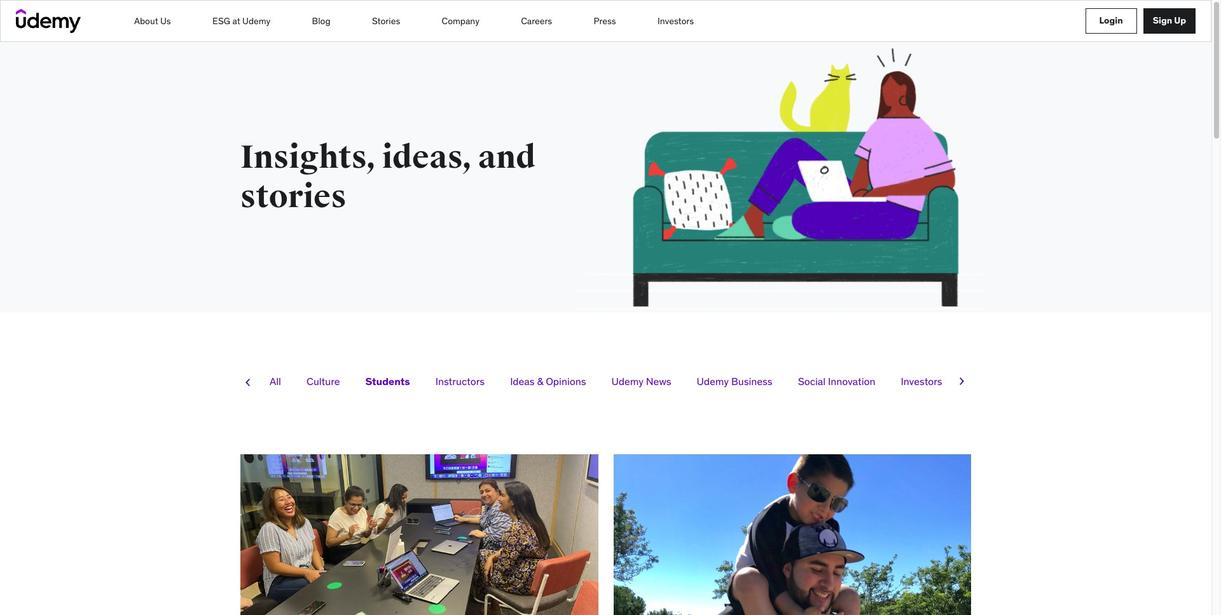 Task type: locate. For each thing, give the bounding box(es) containing it.
0 vertical spatial investors
[[658, 15, 694, 27]]

stories
[[241, 178, 347, 217]]

investors link
[[657, 9, 695, 33], [892, 369, 952, 395]]

1 vertical spatial investors
[[901, 375, 943, 388]]

all link
[[260, 369, 291, 395]]

insights, ideas, and stories
[[241, 138, 536, 217]]

students link
[[356, 369, 420, 395]]

0 horizontal spatial investors
[[658, 15, 694, 27]]

about us link
[[134, 9, 172, 33]]

investors
[[658, 15, 694, 27], [901, 375, 943, 388]]

&
[[537, 375, 544, 388]]

esg at udemy link
[[212, 9, 271, 33]]

udemy
[[243, 15, 271, 27], [612, 375, 644, 388], [697, 375, 729, 388]]

careers
[[521, 15, 552, 27]]

1 vertical spatial investors link
[[892, 369, 952, 395]]

ideas & opinions link
[[501, 369, 596, 395]]

udemy for udemy business
[[697, 375, 729, 388]]

and
[[478, 138, 536, 178]]

opinions
[[546, 375, 586, 388]]

social
[[798, 375, 826, 388]]

udemy left news
[[612, 375, 644, 388]]

press
[[594, 15, 616, 27]]

company
[[442, 15, 480, 27]]

company link
[[441, 9, 480, 33]]

instructors
[[436, 375, 485, 388]]

udemy right at
[[243, 15, 271, 27]]

udemy news link
[[602, 369, 681, 395]]

udemy business link
[[688, 369, 782, 395]]

culture link
[[297, 369, 350, 395]]

careers link
[[521, 9, 553, 33]]

1 horizontal spatial udemy
[[612, 375, 644, 388]]

0 horizontal spatial investors link
[[657, 9, 695, 33]]

social innovation
[[798, 375, 876, 388]]

ideas,
[[382, 138, 472, 178]]

about
[[134, 15, 158, 27]]

insights,
[[241, 138, 376, 178]]

culture
[[307, 375, 340, 388]]

investors for the rightmost investors link
[[901, 375, 943, 388]]

blog
[[312, 15, 331, 27]]

login
[[1100, 15, 1124, 26]]

udemy image
[[16, 9, 81, 33]]

udemy news
[[612, 375, 672, 388]]

1 horizontal spatial investors
[[901, 375, 943, 388]]

all
[[270, 375, 281, 388]]

blog link
[[312, 9, 331, 33]]

news
[[646, 375, 672, 388]]

udemy left business
[[697, 375, 729, 388]]

2 horizontal spatial udemy
[[697, 375, 729, 388]]

udemy business
[[697, 375, 773, 388]]

innovation
[[828, 375, 876, 388]]

ideas
[[510, 375, 535, 388]]



Task type: describe. For each thing, give the bounding box(es) containing it.
social innovation link
[[789, 369, 885, 395]]

0 vertical spatial investors link
[[657, 9, 695, 33]]

ideas & opinions
[[510, 375, 586, 388]]

about us
[[134, 15, 171, 27]]

press link
[[593, 9, 617, 33]]

instructors link
[[426, 369, 495, 395]]

up
[[1175, 15, 1187, 26]]

business
[[732, 375, 773, 388]]

stories link
[[372, 9, 401, 33]]

esg at udemy
[[213, 15, 271, 27]]

stories
[[372, 15, 400, 27]]

students
[[366, 375, 410, 388]]

us
[[160, 15, 171, 27]]

sign up link
[[1144, 8, 1196, 34]]

sign
[[1153, 15, 1173, 26]]

login link
[[1086, 8, 1138, 34]]

1 horizontal spatial investors link
[[892, 369, 952, 395]]

sign up
[[1153, 15, 1187, 26]]

udemy for udemy news
[[612, 375, 644, 388]]

at
[[233, 15, 240, 27]]

0 horizontal spatial udemy
[[243, 15, 271, 27]]

investors for topmost investors link
[[658, 15, 694, 27]]

esg
[[213, 15, 230, 27]]



Task type: vqa. For each thing, say whether or not it's contained in the screenshot.
Instructors link
yes



